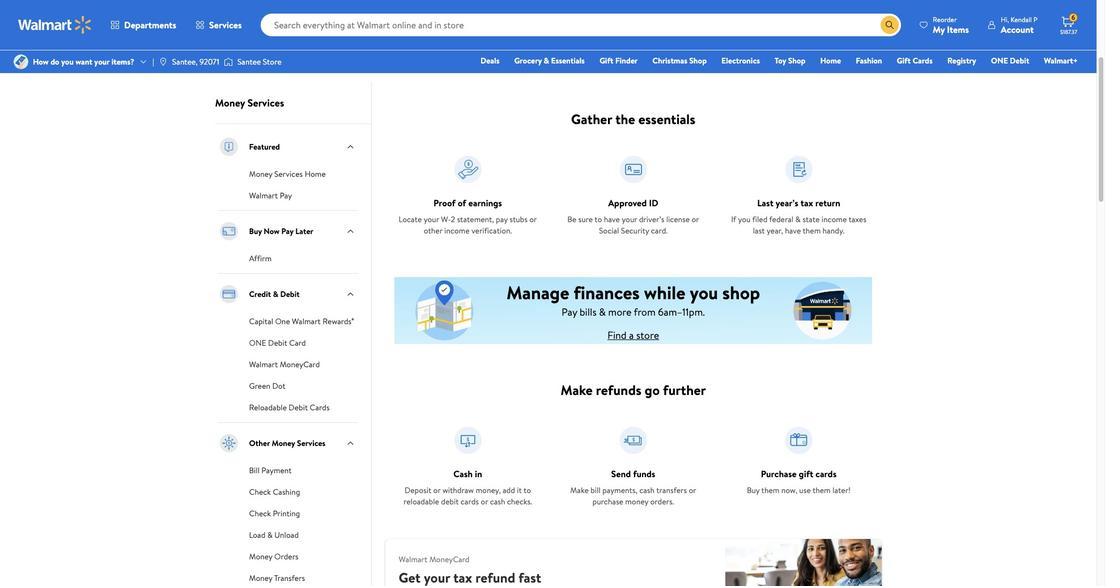 Task type: locate. For each thing, give the bounding box(es) containing it.
debit left card
[[268, 337, 287, 349]]

0 horizontal spatial gift
[[600, 55, 614, 66]]

other money services
[[249, 438, 326, 449]]

pay inside manage finances while you shop pay bills & more from 6am–11pm.
[[562, 305, 578, 319]]

& inside 'link'
[[267, 530, 273, 541]]

find a store link
[[608, 328, 660, 342]]

earnings
[[469, 197, 502, 209]]

how do you want your items?
[[33, 56, 134, 67]]

to
[[595, 214, 602, 225], [524, 485, 531, 496]]

0 vertical spatial cards
[[816, 468, 837, 480]]

1 horizontal spatial one
[[992, 55, 1009, 66]]

money inside money transfers link
[[249, 573, 273, 584]]

check down 'bill'
[[249, 487, 271, 498]]

departments
[[124, 19, 176, 31]]

 image
[[14, 54, 28, 69], [224, 56, 233, 67]]

0 vertical spatial cards
[[913, 55, 933, 66]]

pay left the bills
[[562, 305, 578, 319]]

featured
[[249, 141, 280, 153]]

bill payment link
[[249, 464, 292, 476]]

cards up other money services
[[310, 402, 330, 413]]

1 horizontal spatial taxes
[[849, 214, 867, 225]]

one debit card
[[249, 337, 306, 349]]

0 vertical spatial taxes
[[571, 5, 594, 19]]

send
[[612, 468, 631, 480]]

1 vertical spatial check
[[249, 508, 271, 519]]

toy shop
[[775, 55, 806, 66]]

debit inside one debit link
[[1011, 55, 1030, 66]]

load & unload link
[[249, 528, 299, 541]]

buy now pay later image
[[217, 220, 240, 243]]

0 horizontal spatial cards
[[461, 496, 479, 507]]

1 shop from the left
[[690, 55, 707, 66]]

1 vertical spatial pay
[[282, 226, 294, 237]]

 image for how do you want your items?
[[14, 54, 28, 69]]

1 horizontal spatial cards
[[816, 468, 837, 480]]

1 vertical spatial walmart moneycard
[[399, 554, 470, 565]]

year,
[[767, 225, 784, 236]]

send funds make bill payments, cash transfers or purchase money orders.
[[571, 468, 697, 507]]

1 horizontal spatial gift
[[897, 55, 911, 66]]

shop for christmas shop
[[690, 55, 707, 66]]

while up gift finder link
[[597, 5, 620, 19]]

& right 'grocery'
[[544, 55, 549, 66]]

1 horizontal spatial have
[[785, 225, 801, 236]]

services down santee store
[[248, 96, 284, 110]]

2 vertical spatial pay
[[562, 305, 578, 319]]

gift for gift cards
[[897, 55, 911, 66]]

one inside one debit link
[[992, 55, 1009, 66]]

1 vertical spatial buy
[[747, 485, 760, 496]]

0 horizontal spatial to
[[524, 485, 531, 496]]

essentials
[[551, 55, 585, 66]]

& for essentials
[[544, 55, 549, 66]]

& right credit
[[273, 289, 278, 300]]

gift for gift finder
[[600, 55, 614, 66]]

1 vertical spatial while
[[644, 280, 686, 305]]

manage your money while you shop. supercenters six am-eleven pm, markets eight am-eight pm. find a store. image
[[394, 277, 873, 344]]

1 horizontal spatial buy
[[747, 485, 760, 496]]

1 horizontal spatial income
[[822, 214, 847, 225]]

account
[[1001, 23, 1034, 35]]

income
[[822, 214, 847, 225], [445, 225, 470, 236]]

santee
[[238, 56, 261, 67]]

0 horizontal spatial moneycard
[[280, 359, 320, 370]]

taxes right prep
[[571, 5, 594, 19]]

proof of earnings locate your w-2 statement, pay stubs or other income verification.
[[399, 197, 537, 236]]

debit right reloadable
[[289, 402, 308, 413]]

transfers
[[274, 573, 305, 584]]

cash left checks.
[[490, 496, 505, 507]]

or inside approved id be sure to have your driver's license or social security card.
[[692, 214, 700, 225]]

debit down the account
[[1011, 55, 1030, 66]]

0 vertical spatial walmart moneycard
[[249, 359, 320, 370]]

0 horizontal spatial one
[[249, 337, 266, 349]]

make
[[561, 380, 593, 400], [571, 485, 589, 496]]

debit
[[441, 496, 459, 507]]

walmart pay
[[249, 190, 292, 201]]

or left add
[[481, 496, 488, 507]]

0 horizontal spatial have
[[604, 214, 620, 225]]

filed
[[753, 214, 768, 225]]

& left state
[[796, 214, 801, 225]]

shop right toy
[[789, 55, 806, 66]]

registry
[[948, 55, 977, 66]]

reloadable debit cards link
[[249, 401, 330, 413]]

gift right fashion link
[[897, 55, 911, 66]]

0 horizontal spatial walmart moneycard
[[249, 359, 320, 370]]

one for one debit card
[[249, 337, 266, 349]]

1 horizontal spatial moneycard
[[430, 554, 470, 565]]

shop right christmas
[[690, 55, 707, 66]]

1 gift from the left
[[600, 55, 614, 66]]

0 horizontal spatial shop
[[690, 55, 707, 66]]

pay down money services home
[[280, 190, 292, 201]]

in-
[[664, 5, 676, 19]]

debit for one debit
[[1011, 55, 1030, 66]]

cards right debit
[[461, 496, 479, 507]]

shop inside 'link'
[[690, 55, 707, 66]]

your right want
[[94, 56, 110, 67]]

 image
[[159, 57, 168, 66]]

0 vertical spatial pay
[[280, 190, 292, 201]]

cards inside purchase gift cards buy them now, use them later!
[[816, 468, 837, 480]]

0 vertical spatial home
[[821, 55, 842, 66]]

you inside last year's tax return if you filed federal & state income taxes last year, have them handy.
[[738, 214, 751, 225]]

money up featured icon
[[215, 96, 245, 110]]

0 horizontal spatial  image
[[14, 54, 28, 69]]

federal
[[770, 214, 794, 225]]

while up the store
[[644, 280, 686, 305]]

0 horizontal spatial cash
[[490, 496, 505, 507]]

shop
[[690, 55, 707, 66], [789, 55, 806, 66]]

check cashing
[[249, 487, 300, 498]]

electronics
[[722, 55, 760, 66]]

1 horizontal spatial to
[[595, 214, 602, 225]]

cash in deposit or withdraw money, add it to reloadable debit cards or cash checks.
[[404, 468, 532, 507]]

1 vertical spatial cards
[[310, 402, 330, 413]]

pay right now
[[282, 226, 294, 237]]

1 horizontal spatial cards
[[913, 55, 933, 66]]

services up 92071
[[209, 19, 242, 31]]

taxes right handy.
[[849, 214, 867, 225]]

0 vertical spatial shop
[[641, 5, 662, 19]]

make left bill
[[571, 485, 589, 496]]

gather the essentials. proof of earnings. locate your w-2 statement, pay stubs or other income verification. image
[[454, 156, 482, 183]]

0 horizontal spatial while
[[597, 5, 620, 19]]

or right the stubs on the top left of the page
[[530, 214, 537, 225]]

0 horizontal spatial home
[[305, 168, 326, 180]]

year's
[[776, 197, 799, 209]]

affirm
[[249, 253, 272, 264]]

cards left registry "link"
[[913, 55, 933, 66]]

1 horizontal spatial shop
[[723, 280, 761, 305]]

debit inside reloadable debit cards link
[[289, 402, 308, 413]]

money for money orders
[[249, 551, 273, 562]]

make inside send funds make bill payments, cash transfers or purchase money orders.
[[571, 485, 589, 496]]

last year's tax return. if you filed federal & state income taxes last year, have them handy. image
[[786, 156, 813, 183]]

check printing
[[249, 508, 300, 519]]

1 vertical spatial make
[[571, 485, 589, 496]]

gift inside gift cards link
[[897, 55, 911, 66]]

your for w-
[[424, 214, 439, 225]]

state
[[803, 214, 820, 225]]

gift inside gift finder link
[[600, 55, 614, 66]]

electronics link
[[717, 54, 765, 67]]

money down the "load"
[[249, 551, 273, 562]]

have
[[604, 214, 620, 225], [785, 225, 801, 236]]

have right year,
[[785, 225, 801, 236]]

 image left the how
[[14, 54, 28, 69]]

unload
[[275, 530, 299, 541]]

cash inside send funds make bill payments, cash transfers or purchase money orders.
[[640, 485, 655, 496]]

cards right gift in the bottom of the page
[[816, 468, 837, 480]]

now
[[848, 37, 864, 50]]

have down the approved
[[604, 214, 620, 225]]

license
[[667, 214, 690, 225]]

debit for one debit card
[[268, 337, 287, 349]]

income down 'return'
[[822, 214, 847, 225]]

0 vertical spatial check
[[249, 487, 271, 498]]

one down capital
[[249, 337, 266, 349]]

2 shop from the left
[[789, 55, 806, 66]]

make left refunds
[[561, 380, 593, 400]]

1 horizontal spatial cash
[[640, 485, 655, 496]]

& right the bills
[[599, 305, 606, 319]]

your for taxes
[[549, 5, 569, 19]]

or right license
[[692, 214, 700, 225]]

home
[[821, 55, 842, 66], [305, 168, 326, 180]]

1 horizontal spatial  image
[[224, 56, 233, 67]]

 image right 92071
[[224, 56, 233, 67]]

1 vertical spatial one
[[249, 337, 266, 349]]

other money services image
[[217, 432, 240, 455]]

schedule now
[[809, 37, 864, 50]]

your down the approved
[[622, 214, 638, 225]]

money
[[215, 96, 245, 110], [249, 168, 273, 180], [272, 438, 295, 449], [249, 551, 273, 562], [249, 573, 273, 584]]

toy
[[775, 55, 787, 66]]

check up the "load"
[[249, 508, 271, 519]]

reorder my items
[[933, 14, 970, 35]]

withdraw
[[443, 485, 474, 496]]

in
[[475, 468, 483, 480]]

cash
[[640, 485, 655, 496], [490, 496, 505, 507]]

further
[[663, 380, 706, 400]]

dot
[[272, 380, 286, 392]]

items
[[948, 23, 970, 35]]

6am–11pm.
[[658, 305, 705, 319]]

1 vertical spatial shop
[[723, 280, 761, 305]]

1 vertical spatial to
[[524, 485, 531, 496]]

proof
[[434, 197, 456, 209]]

prep
[[527, 5, 547, 19]]

payments,
[[603, 485, 638, 496]]

money services
[[215, 96, 284, 110]]

to inside approved id be sure to have your driver's license or social security card.
[[595, 214, 602, 225]]

1 horizontal spatial shop
[[789, 55, 806, 66]]

funds
[[633, 468, 656, 480]]

green dot link
[[249, 379, 286, 392]]

one down the account
[[992, 55, 1009, 66]]

money down money orders
[[249, 573, 273, 584]]

cash down funds
[[640, 485, 655, 496]]

0 horizontal spatial income
[[445, 225, 470, 236]]

6 $187.37
[[1061, 13, 1078, 36]]

0 horizontal spatial taxes
[[571, 5, 594, 19]]

1 vertical spatial taxes
[[849, 214, 867, 225]]

refunds
[[596, 380, 642, 400]]

hi,
[[1001, 14, 1010, 24]]

2 gift from the left
[[897, 55, 911, 66]]

income right "other"
[[445, 225, 470, 236]]

1 horizontal spatial home
[[821, 55, 842, 66]]

or left debit
[[434, 485, 441, 496]]

to right sure
[[595, 214, 602, 225]]

deals
[[481, 55, 500, 66]]

or right transfers on the right bottom of the page
[[689, 485, 697, 496]]

your right prep
[[549, 5, 569, 19]]

0 vertical spatial buy
[[249, 226, 262, 237]]

services inside "popup button"
[[209, 19, 242, 31]]

debit inside one debit card link
[[268, 337, 287, 349]]

0 vertical spatial to
[[595, 214, 602, 225]]

add
[[503, 485, 515, 496]]

gift left finder
[[600, 55, 614, 66]]

buy left now
[[249, 226, 262, 237]]

check inside 'link'
[[249, 487, 271, 498]]

money inside money services home link
[[249, 168, 273, 180]]

one
[[992, 55, 1009, 66], [249, 337, 266, 349]]

& right the "load"
[[267, 530, 273, 541]]

1 check from the top
[[249, 487, 271, 498]]

cards
[[913, 55, 933, 66], [310, 402, 330, 413]]

buy left now,
[[747, 485, 760, 496]]

your inside proof of earnings locate your w-2 statement, pay stubs or other income verification.
[[424, 214, 439, 225]]

money up walmart pay link
[[249, 168, 273, 180]]

2 check from the top
[[249, 508, 271, 519]]

0 vertical spatial moneycard
[[280, 359, 320, 370]]

them left handy.
[[803, 225, 821, 236]]

one inside one debit card link
[[249, 337, 266, 349]]

0 horizontal spatial shop
[[641, 5, 662, 19]]

1 vertical spatial cards
[[461, 496, 479, 507]]

your left w-
[[424, 214, 439, 225]]

to right the it
[[524, 485, 531, 496]]

1 horizontal spatial walmart moneycard
[[399, 554, 470, 565]]

send funds. make bill payments, cash transfers or purchase money orders. image
[[620, 427, 647, 454]]

christmas shop link
[[648, 54, 712, 67]]

fashion
[[856, 55, 883, 66]]

services
[[209, 19, 242, 31], [248, 96, 284, 110], [274, 168, 303, 180], [297, 438, 326, 449]]

1 horizontal spatial while
[[644, 280, 686, 305]]

0 vertical spatial one
[[992, 55, 1009, 66]]

while
[[597, 5, 620, 19], [644, 280, 686, 305]]

how
[[33, 56, 49, 67]]

approved id be sure to have your driver's license or social security card.
[[568, 197, 700, 236]]

walmart
[[249, 190, 278, 201], [292, 316, 321, 327], [249, 359, 278, 370], [399, 554, 428, 565]]

money
[[626, 496, 649, 507]]



Task type: vqa. For each thing, say whether or not it's contained in the screenshot.
6 $187.37
yes



Task type: describe. For each thing, give the bounding box(es) containing it.
income inside last year's tax return if you filed federal & state income taxes last year, have them handy.
[[822, 214, 847, 225]]

christmas shop
[[653, 55, 707, 66]]

92071
[[200, 56, 219, 67]]

money,
[[476, 485, 501, 496]]

pay
[[496, 214, 508, 225]]

& for unload
[[267, 530, 273, 541]]

shop inside manage finances while you shop pay bills & more from 6am–11pm.
[[723, 280, 761, 305]]

gather
[[571, 109, 612, 129]]

schedule now button
[[796, 32, 877, 55]]

approved
[[609, 197, 647, 209]]

want
[[76, 56, 92, 67]]

rewards®
[[323, 316, 354, 327]]

home link
[[816, 54, 847, 67]]

walmart moneycard link
[[249, 358, 320, 370]]

grocery
[[515, 55, 542, 66]]

last year's tax return if you filed federal & state income taxes last year, have them handy.
[[732, 197, 867, 236]]

pay inside walmart pay link
[[280, 190, 292, 201]]

or inside send funds make bill payments, cash transfers or purchase money orders.
[[689, 485, 697, 496]]

featured image
[[217, 136, 240, 158]]

 image for santee store
[[224, 56, 233, 67]]

finder
[[616, 55, 638, 66]]

services button
[[186, 11, 252, 39]]

& inside manage finances while you shop pay bills & more from 6am–11pm.
[[599, 305, 606, 319]]

green
[[249, 380, 271, 392]]

or inside proof of earnings locate your w-2 statement, pay stubs or other income verification.
[[530, 214, 537, 225]]

bill
[[249, 465, 260, 476]]

store
[[263, 56, 282, 67]]

|
[[153, 56, 154, 67]]

0 vertical spatial make
[[561, 380, 593, 400]]

schedule
[[809, 37, 845, 50]]

gift finder
[[600, 55, 638, 66]]

last
[[758, 197, 774, 209]]

tax
[[801, 197, 814, 209]]

make refunds go further
[[561, 380, 706, 400]]

payment
[[262, 465, 292, 476]]

walmart image
[[18, 16, 92, 34]]

store
[[637, 328, 660, 342]]

money right other
[[272, 438, 295, 449]]

shop for toy shop
[[789, 55, 806, 66]]

taxes inside last year's tax return if you filed federal & state income taxes last year, have them handy.
[[849, 214, 867, 225]]

fashion link
[[851, 54, 888, 67]]

money for money services home
[[249, 168, 273, 180]]

debit up one
[[280, 289, 300, 300]]

grocery & essentials
[[515, 55, 585, 66]]

0 horizontal spatial buy
[[249, 226, 262, 237]]

it
[[517, 485, 522, 496]]

locate
[[399, 214, 422, 225]]

reloadable debit cards
[[249, 402, 330, 413]]

& for debit
[[273, 289, 278, 300]]

& inside last year's tax return if you filed federal & state income taxes last year, have them handy.
[[796, 214, 801, 225]]

other
[[424, 225, 443, 236]]

search icon image
[[886, 20, 895, 29]]

credit & debit image
[[217, 283, 240, 306]]

bills
[[580, 305, 597, 319]]

1 vertical spatial moneycard
[[430, 554, 470, 565]]

later
[[296, 226, 314, 237]]

find
[[608, 328, 627, 342]]

orders
[[274, 551, 299, 562]]

one debit card link
[[249, 336, 306, 349]]

now,
[[782, 485, 798, 496]]

services down reloadable debit cards
[[297, 438, 326, 449]]

gift cards link
[[892, 54, 938, 67]]

make refunds go further. cash in. deposit or withdraw money, add it to reloadable debit cards or cash checks. image
[[454, 427, 482, 454]]

you inside manage finances while you shop pay bills & more from 6am–11pm.
[[690, 280, 719, 305]]

1 vertical spatial home
[[305, 168, 326, 180]]

from
[[634, 305, 656, 319]]

money orders
[[249, 551, 299, 562]]

the
[[616, 109, 636, 129]]

one debit link
[[986, 54, 1035, 67]]

while inside manage finances while you shop pay bills & more from 6am–11pm.
[[644, 280, 686, 305]]

purchase gift cards buy them now, use them later!
[[747, 468, 851, 496]]

them right use
[[813, 485, 831, 496]]

approved id. be sure to have your driver's license or social security card. image
[[620, 156, 647, 183]]

grocery & essentials link
[[509, 54, 590, 67]]

cash inside cash in deposit or withdraw money, add it to reloadable debit cards or cash checks.
[[490, 496, 505, 507]]

driver's
[[639, 214, 665, 225]]

now
[[264, 226, 280, 237]]

affirm link
[[249, 252, 272, 264]]

Walmart Site-Wide search field
[[261, 14, 902, 36]]

cards inside cash in deposit or withdraw money, add it to reloadable debit cards or cash checks.
[[461, 496, 479, 507]]

cashing
[[273, 487, 300, 498]]

walmart+
[[1045, 55, 1078, 66]]

money for money transfers
[[249, 573, 273, 584]]

be
[[568, 214, 577, 225]]

to inside cash in deposit or withdraw money, add it to reloadable debit cards or cash checks.
[[524, 485, 531, 496]]

of
[[458, 197, 466, 209]]

capital one walmart rewards® link
[[249, 315, 354, 327]]

w-
[[441, 214, 451, 225]]

social
[[599, 225, 619, 236]]

buy now pay later
[[249, 226, 314, 237]]

check for check printing
[[249, 508, 271, 519]]

later!
[[833, 485, 851, 496]]

load & unload
[[249, 530, 299, 541]]

purchase gift cards. buy them now, use them later! image
[[786, 427, 813, 454]]

walmart+ link
[[1040, 54, 1084, 67]]

registry link
[[943, 54, 982, 67]]

0 horizontal spatial cards
[[310, 402, 330, 413]]

do
[[51, 56, 59, 67]]

have inside approved id be sure to have your driver's license or social security card.
[[604, 214, 620, 225]]

reloadable
[[249, 402, 287, 413]]

Search search field
[[261, 14, 902, 36]]

them down purchase
[[762, 485, 780, 496]]

last
[[753, 225, 765, 236]]

go
[[645, 380, 660, 400]]

services up walmart pay link
[[274, 168, 303, 180]]

walmart pay link
[[249, 189, 292, 201]]

money services home
[[249, 168, 326, 180]]

bill
[[591, 485, 601, 496]]

them inside last year's tax return if you filed federal & state income taxes last year, have them handy.
[[803, 225, 821, 236]]

check for check cashing
[[249, 487, 271, 498]]

one for one debit
[[992, 55, 1009, 66]]

other
[[249, 438, 270, 449]]

p
[[1034, 14, 1038, 24]]

one
[[275, 316, 290, 327]]

buy inside purchase gift cards buy them now, use them later!
[[747, 485, 760, 496]]

one debit
[[992, 55, 1030, 66]]

debit for reloadable debit cards
[[289, 402, 308, 413]]

your for items?
[[94, 56, 110, 67]]

reloadable
[[404, 496, 439, 507]]

stubs
[[510, 214, 528, 225]]

0 vertical spatial while
[[597, 5, 620, 19]]

money for money services
[[215, 96, 245, 110]]

your inside approved id be sure to have your driver's license or social security card.
[[622, 214, 638, 225]]

$187.37
[[1061, 28, 1078, 36]]

hewitt
[[476, 5, 506, 19]]

check printing link
[[249, 507, 300, 519]]

income inside proof of earnings locate your w-2 statement, pay stubs or other income verification.
[[445, 225, 470, 236]]

finances
[[574, 280, 640, 305]]

purchase
[[761, 468, 797, 480]]

have inside last year's tax return if you filed federal & state income taxes last year, have them handy.
[[785, 225, 801, 236]]

green dot
[[249, 380, 286, 392]]



